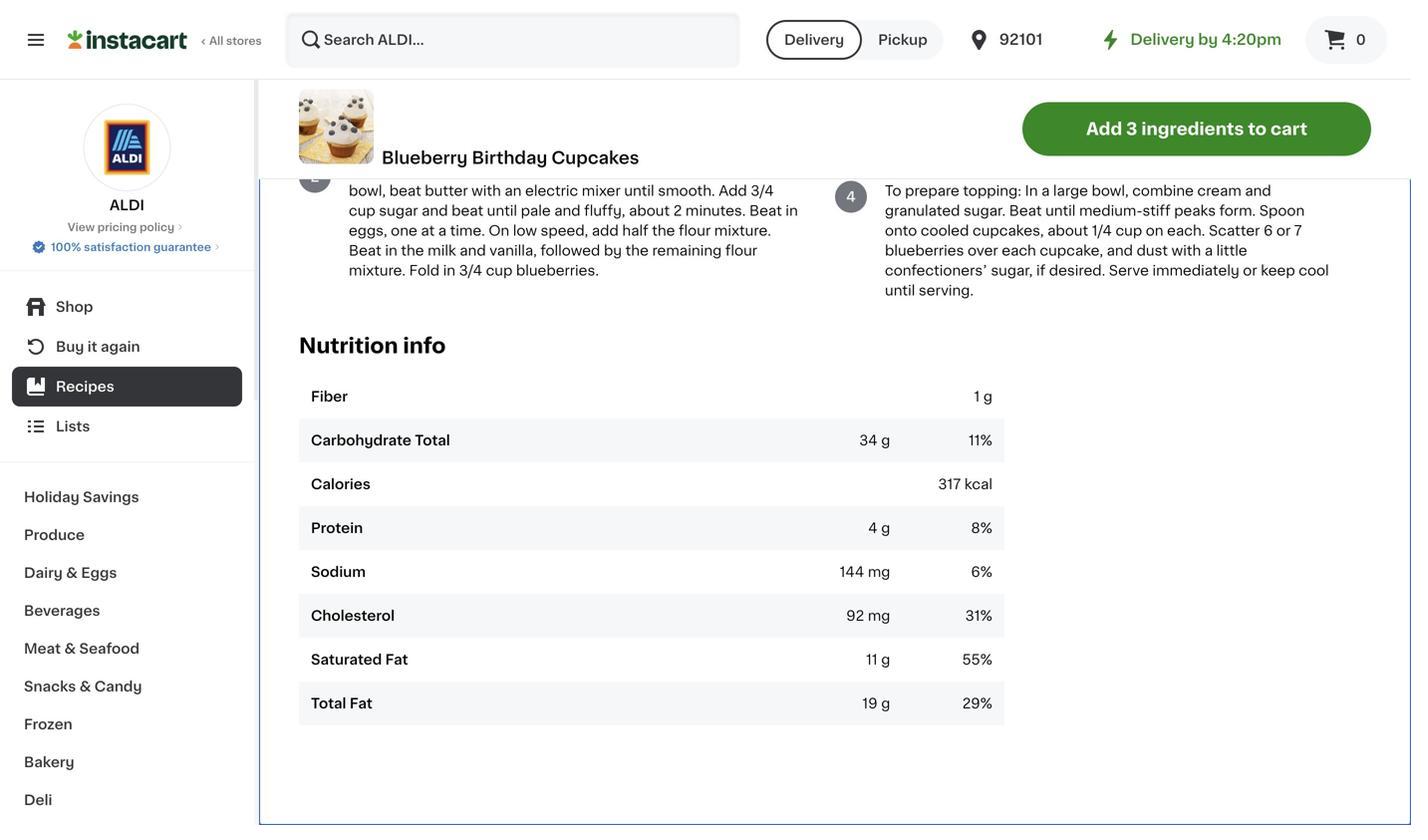 Task type: vqa. For each thing, say whether or not it's contained in the screenshot.
cupcakes:
yes



Task type: describe. For each thing, give the bounding box(es) containing it.
aldi link
[[83, 104, 171, 215]]

holiday savings
[[24, 490, 139, 504]]

g for 19 g
[[881, 697, 890, 711]]

smooth.
[[658, 184, 715, 198]]

0 horizontal spatial 6
[[971, 565, 980, 579]]

dairy & eggs
[[24, 566, 117, 580]]

guarantee
[[153, 242, 211, 253]]

until down powder
[[624, 184, 654, 198]]

add inside add 3 ingredients to cart button
[[1086, 121, 1122, 138]]

4 for 4
[[846, 190, 856, 204]]

cool inside spoon batter into pan, a scant 1/3 cup in each cup. bake for 23 to 25 minutes, turning pan once. cool in the pan on a wire rack, then remove cupcakes from pan to cool completely.
[[1132, 148, 1162, 162]]

topping:
[[963, 184, 1021, 198]]

6 inside to prepare topping: in a large bowl, combine cream and granulated sugar. beat until medium-stiff peaks form. spoon onto cooled cupcakes, about 1/4 cup on each. scatter 6 or 7 blueberries over each cupcake, and dust with a little confectioners' sugar, if desired. serve immediately or keep cool until serving.
[[1264, 224, 1273, 238]]

paper
[[518, 128, 559, 142]]

1 horizontal spatial beat
[[452, 204, 483, 218]]

bake
[[1240, 108, 1274, 122]]

buy
[[56, 340, 84, 354]]

the right half
[[652, 224, 675, 238]]

each inside to prepare topping: in a large bowl, combine cream and granulated sugar. beat until medium-stiff peaks form. spoon onto cooled cupcakes, about 1/4 cup on each. scatter 6 or 7 blueberries over each cupcake, and dust with a little confectioners' sugar, if desired. serve immediately or keep cool until serving.
[[1002, 244, 1036, 257]]

a left medium
[[365, 164, 373, 178]]

4 for 4 g
[[868, 521, 878, 535]]

0 button
[[1305, 16, 1387, 64]]

19 g
[[862, 697, 890, 711]]

g for 34 g
[[881, 434, 890, 448]]

and up smooth.
[[689, 164, 715, 178]]

if
[[1036, 263, 1046, 277]]

1/3
[[1098, 108, 1118, 122]]

holiday savings link
[[12, 478, 242, 516]]

policy
[[140, 222, 174, 233]]

fiber
[[311, 390, 348, 404]]

until down confectioners' on the top right of page
[[885, 283, 915, 297]]

cupcakes,
[[973, 224, 1044, 238]]

144
[[840, 565, 864, 579]]

a left little
[[1205, 244, 1213, 257]]

deli link
[[12, 781, 242, 819]]

pan down pan,
[[1024, 128, 1050, 142]]

4 g
[[868, 521, 890, 535]]

0 horizontal spatial 2
[[310, 170, 319, 184]]

satisfaction
[[84, 242, 151, 253]]

0 vertical spatial beat
[[389, 184, 421, 198]]

birthday
[[472, 149, 547, 166]]

blueberries
[[885, 244, 964, 257]]

with inside to prepare topping: in a large bowl, combine cream and granulated sugar. beat until medium-stiff peaks form. spoon onto cooled cupcakes, about 1/4 cup on each. scatter 6 or 7 blueberries over each cupcake, and dust with a little confectioners' sugar, if desired. serve immediately or keep cool until serving.
[[1172, 244, 1201, 257]]

beverages link
[[12, 592, 242, 630]]

1 vertical spatial 3/4
[[459, 263, 482, 277]]

100%
[[51, 242, 81, 253]]

1 horizontal spatial bowl,
[[438, 164, 475, 178]]

2 cupcake from the left
[[562, 128, 622, 142]]

until up cupcake,
[[1045, 204, 1076, 218]]

batter
[[934, 108, 976, 122]]

317 kcal
[[938, 478, 993, 491]]

to inside to prepare cupcakes: preheat oven to 375°f. line one 12-cup cupcake pan with foil or paper cupcake liners.
[[598, 108, 612, 122]]

0 horizontal spatial bowl,
[[349, 184, 386, 198]]

and up serve
[[1107, 244, 1133, 257]]

g for 4 g
[[881, 521, 890, 535]]

and up at
[[422, 204, 448, 218]]

on inside to prepare topping: in a large bowl, combine cream and granulated sugar. beat until medium-stiff peaks form. spoon onto cooled cupcakes, about 1/4 cup on each. scatter 6 or 7 blueberries over each cupcake, and dust with a little confectioners' sugar, if desired. serve immediately or keep cool until serving.
[[1146, 224, 1164, 238]]

cup down the vanilla,
[[486, 263, 513, 277]]

cup inside to prepare topping: in a large bowl, combine cream and granulated sugar. beat until medium-stiff peaks form. spoon onto cooled cupcakes, about 1/4 cup on each. scatter 6 or 7 blueberries over each cupcake, and dust with a little confectioners' sugar, if desired. serve immediately or keep cool until serving.
[[1116, 224, 1142, 238]]

dairy & eggs link
[[12, 554, 242, 592]]

pan,
[[1010, 108, 1040, 122]]

4:20pm
[[1222, 32, 1282, 47]]

in inside to prepare topping: in a large bowl, combine cream and granulated sugar. beat until medium-stiff peaks form. spoon onto cooled cupcakes, about 1/4 cup on each. scatter 6 or 7 blueberries over each cupcake, and dust with a little confectioners' sugar, if desired. serve immediately or keep cool until serving.
[[1025, 184, 1038, 198]]

large inside the in a medium bowl, combine flour, baking powder and salt. in large bowl, beat butter with an electric mixer until smooth. add 3/4 cup sugar and beat until pale and fluffy, about 2 minutes. beat in eggs, one at a time. on low speed, add half the flour mixture. beat in the milk and vanilla, followed by the remaining flour mixture. fold in 3/4 cup blueberries.
[[768, 164, 803, 178]]

12-
[[726, 108, 746, 122]]

0 horizontal spatial mixture.
[[349, 263, 406, 277]]

pickup button
[[862, 20, 943, 60]]

aldi logo image
[[83, 104, 171, 191]]

a down cup.
[[1226, 128, 1234, 142]]

little
[[1216, 244, 1247, 257]]

1 for 1 g
[[974, 390, 980, 404]]

29
[[962, 697, 980, 711]]

92
[[846, 609, 864, 623]]

ingredients
[[1141, 121, 1244, 138]]

spoon batter into pan, a scant 1/3 cup in each cup. bake for 23 to 25 minutes, turning pan once. cool in the pan on a wire rack, then remove cupcakes from pan to cool completely.
[[885, 108, 1336, 162]]

mg for 92 mg
[[868, 609, 890, 623]]

remaining
[[652, 244, 722, 257]]

again
[[101, 340, 140, 354]]

2 vertical spatial or
[[1243, 263, 1257, 277]]

cream
[[1197, 184, 1241, 198]]

sugar
[[379, 204, 418, 218]]

1 horizontal spatial in
[[752, 164, 764, 178]]

cupcakes
[[976, 148, 1044, 162]]

to right 23
[[1322, 108, 1336, 122]]

preheat
[[502, 108, 557, 122]]

butter
[[425, 184, 468, 198]]

to prepare topping: in a large bowl, combine cream and granulated sugar. beat until medium-stiff peaks form. spoon onto cooled cupcakes, about 1/4 cup on each. scatter 6 or 7 blueberries over each cupcake, and dust with a little confectioners' sugar, if desired. serve immediately or keep cool until serving.
[[885, 184, 1329, 297]]

service type group
[[766, 20, 943, 60]]

recipes link
[[12, 367, 242, 407]]

total fat
[[311, 697, 372, 711]]

oven
[[560, 108, 594, 122]]

milk
[[428, 244, 456, 257]]

nutrition info
[[299, 335, 446, 356]]

31 %
[[965, 609, 993, 623]]

% for 8
[[980, 521, 993, 535]]

in down eggs,
[[385, 244, 397, 257]]

with inside the in a medium bowl, combine flour, baking powder and salt. in large bowl, beat butter with an electric mixer until smooth. add 3/4 cup sugar and beat until pale and fluffy, about 2 minutes. beat in eggs, one at a time. on low speed, add half the flour mixture. beat in the milk and vanilla, followed by the remaining flour mixture. fold in 3/4 cup blueberries.
[[472, 184, 501, 198]]

0 vertical spatial by
[[1198, 32, 1218, 47]]

in right 3
[[1152, 108, 1165, 122]]

stores
[[226, 35, 262, 46]]

fat for total fat
[[350, 697, 372, 711]]

on inside spoon batter into pan, a scant 1/3 cup in each cup. bake for 23 to 25 minutes, turning pan once. cool in the pan on a wire rack, then remove cupcakes from pan to cool completely.
[[1205, 128, 1222, 142]]

medium
[[377, 164, 434, 178]]

turning
[[970, 128, 1020, 142]]

cart
[[1271, 121, 1307, 138]]

completely.
[[1166, 148, 1249, 162]]

2 horizontal spatial or
[[1276, 224, 1291, 238]]

% for 11
[[980, 434, 993, 448]]

until up on
[[487, 204, 517, 218]]

shop link
[[12, 287, 242, 327]]

a down from
[[1041, 184, 1050, 198]]

11 %
[[969, 434, 993, 448]]

0
[[1356, 33, 1366, 47]]

seafood
[[79, 642, 140, 656]]

produce
[[24, 528, 85, 542]]

dust
[[1137, 244, 1168, 257]]

beverages
[[24, 604, 100, 618]]

holiday
[[24, 490, 79, 504]]

combine inside the in a medium bowl, combine flour, baking powder and salt. in large bowl, beat butter with an electric mixer until smooth. add 3/4 cup sugar and beat until pale and fluffy, about 2 minutes. beat in eggs, one at a time. on low speed, add half the flour mixture. beat in the milk and vanilla, followed by the remaining flour mixture. fold in 3/4 cup blueberries.
[[478, 164, 540, 178]]

delivery for delivery
[[784, 33, 844, 47]]

317
[[938, 478, 961, 491]]

produce link
[[12, 516, 242, 554]]

flour,
[[543, 164, 578, 178]]

view
[[68, 222, 95, 233]]

buy it again
[[56, 340, 140, 354]]

savings
[[83, 490, 139, 504]]

prepare for sugar.
[[905, 184, 959, 198]]

100% satisfaction guarantee
[[51, 242, 211, 253]]

minutes,
[[906, 128, 966, 142]]

half
[[622, 224, 648, 238]]

& for dairy
[[66, 566, 78, 580]]

candy
[[94, 680, 142, 694]]

and up the speed,
[[554, 204, 581, 218]]

at
[[421, 224, 435, 238]]



Task type: locate. For each thing, give the bounding box(es) containing it.
to
[[598, 108, 612, 122], [1322, 108, 1336, 122], [1248, 121, 1267, 138], [1114, 148, 1129, 162]]

1 vertical spatial each
[[1002, 244, 1036, 257]]

pan inside to prepare cupcakes: preheat oven to 375°f. line one 12-cup cupcake pan with foil or paper cupcake liners.
[[412, 128, 438, 142]]

1 horizontal spatial fat
[[385, 653, 408, 667]]

in left medium
[[349, 164, 362, 178]]

the down half
[[625, 244, 649, 257]]

a right at
[[438, 224, 447, 238]]

2 % from the top
[[980, 521, 993, 535]]

pan down cool
[[1084, 148, 1111, 162]]

to left rack,
[[1248, 121, 1267, 138]]

serving.
[[919, 283, 974, 297]]

spoon up 25
[[885, 108, 930, 122]]

1 horizontal spatial 11
[[969, 434, 980, 448]]

an
[[505, 184, 522, 198]]

in a medium bowl, combine flour, baking powder and salt. in large bowl, beat butter with an electric mixer until smooth. add 3/4 cup sugar and beat until pale and fluffy, about 2 minutes. beat in eggs, one at a time. on low speed, add half the flour mixture. beat in the milk and vanilla, followed by the remaining flour mixture. fold in 3/4 cup blueberries.
[[349, 164, 803, 277]]

stiff
[[1142, 204, 1171, 218]]

0 horizontal spatial to
[[349, 108, 365, 122]]

1 horizontal spatial cupcake
[[562, 128, 622, 142]]

% for 29
[[980, 697, 993, 711]]

the right 3
[[1148, 128, 1171, 142]]

to right oven
[[598, 108, 612, 122]]

cup inside to prepare cupcakes: preheat oven to 375°f. line one 12-cup cupcake pan with foil or paper cupcake liners.
[[746, 108, 773, 122]]

0 vertical spatial 1
[[312, 114, 318, 128]]

g up 11 %
[[983, 390, 993, 404]]

delivery left the 4:20pm
[[1130, 32, 1195, 47]]

about inside the in a medium bowl, combine flour, baking powder and salt. in large bowl, beat butter with an electric mixer until smooth. add 3/4 cup sugar and beat until pale and fluffy, about 2 minutes. beat in eggs, one at a time. on low speed, add half the flour mixture. beat in the milk and vanilla, followed by the remaining flour mixture. fold in 3/4 cup blueberries.
[[629, 204, 670, 218]]

1 vertical spatial total
[[311, 697, 346, 711]]

or right foil
[[500, 128, 514, 142]]

or left the 7
[[1276, 224, 1291, 238]]

1 vertical spatial by
[[604, 244, 622, 257]]

spoon inside to prepare topping: in a large bowl, combine cream and granulated sugar. beat until medium-stiff peaks form. spoon onto cooled cupcakes, about 1/4 cup on each. scatter 6 or 7 blueberries over each cupcake, and dust with a little confectioners' sugar, if desired. serve immediately or keep cool until serving.
[[1259, 204, 1305, 218]]

delivery left pickup button
[[784, 33, 844, 47]]

1 horizontal spatial prepare
[[905, 184, 959, 198]]

to inside button
[[1248, 121, 1267, 138]]

1 vertical spatial one
[[391, 224, 417, 238]]

1 vertical spatial &
[[64, 642, 76, 656]]

serve
[[1109, 263, 1149, 277]]

0 horizontal spatial delivery
[[784, 33, 844, 47]]

1 horizontal spatial flour
[[725, 244, 757, 257]]

0 horizontal spatial total
[[311, 697, 346, 711]]

scatter
[[1209, 224, 1260, 238]]

cholesterol
[[311, 609, 395, 623]]

aldi
[[110, 198, 144, 212]]

3
[[1126, 121, 1137, 138]]

1 vertical spatial 1
[[974, 390, 980, 404]]

prepare for cupcake
[[369, 108, 423, 122]]

& for meat
[[64, 642, 76, 656]]

a right pan,
[[1044, 108, 1052, 122]]

about up cupcake,
[[1047, 224, 1088, 238]]

kcal
[[964, 478, 993, 491]]

on
[[489, 224, 509, 238]]

one inside the in a medium bowl, combine flour, baking powder and salt. in large bowl, beat butter with an electric mixer until smooth. add 3/4 cup sugar and beat until pale and fluffy, about 2 minutes. beat in eggs, one at a time. on low speed, add half the flour mixture. beat in the milk and vanilla, followed by the remaining flour mixture. fold in 3/4 cup blueberries.
[[391, 224, 417, 238]]

cool inside to prepare topping: in a large bowl, combine cream and granulated sugar. beat until medium-stiff peaks form. spoon onto cooled cupcakes, about 1/4 cup on each. scatter 6 or 7 blueberries over each cupcake, and dust with a little confectioners' sugar, if desired. serve immediately or keep cool until serving.
[[1299, 263, 1329, 277]]

0 vertical spatial with
[[442, 128, 472, 142]]

in right salt.
[[752, 164, 764, 178]]

delivery for delivery by 4:20pm
[[1130, 32, 1195, 47]]

large
[[768, 164, 803, 178], [1053, 184, 1088, 198]]

medium-
[[1079, 204, 1143, 218]]

spoon inside spoon batter into pan, a scant 1/3 cup in each cup. bake for 23 to 25 minutes, turning pan once. cool in the pan on a wire rack, then remove cupcakes from pan to cool completely.
[[885, 108, 930, 122]]

mg for 144 mg
[[868, 565, 890, 579]]

low
[[513, 224, 537, 238]]

from
[[1048, 148, 1081, 162]]

0 horizontal spatial 4
[[846, 190, 856, 204]]

instacart logo image
[[68, 28, 187, 52]]

wire
[[1238, 128, 1267, 142]]

1 horizontal spatial on
[[1205, 128, 1222, 142]]

sugar.
[[964, 204, 1006, 218]]

1 vertical spatial about
[[1047, 224, 1088, 238]]

mixture. down eggs,
[[349, 263, 406, 277]]

0 horizontal spatial in
[[349, 164, 362, 178]]

cup inside spoon batter into pan, a scant 1/3 cup in each cup. bake for 23 to 25 minutes, turning pan once. cool in the pan on a wire rack, then remove cupcakes from pan to cool completely.
[[1122, 108, 1149, 122]]

recipes
[[56, 380, 114, 394]]

0 horizontal spatial spoon
[[885, 108, 930, 122]]

0 horizontal spatial about
[[629, 204, 670, 218]]

0 vertical spatial large
[[768, 164, 803, 178]]

1 horizontal spatial add
[[1086, 121, 1122, 138]]

or inside to prepare cupcakes: preheat oven to 375°f. line one 12-cup cupcake pan with foil or paper cupcake liners.
[[500, 128, 514, 142]]

1 horizontal spatial 2
[[673, 204, 682, 218]]

1 horizontal spatial one
[[696, 108, 723, 122]]

cupcake up cupcakes
[[562, 128, 622, 142]]

1 vertical spatial large
[[1053, 184, 1088, 198]]

large inside to prepare topping: in a large bowl, combine cream and granulated sugar. beat until medium-stiff peaks form. spoon onto cooled cupcakes, about 1/4 cup on each. scatter 6 or 7 blueberries over each cupcake, and dust with a little confectioners' sugar, if desired. serve immediately or keep cool until serving.
[[1053, 184, 1088, 198]]

1 mg from the top
[[868, 565, 890, 579]]

in down the milk
[[443, 263, 456, 277]]

3 % from the top
[[980, 565, 993, 579]]

1 horizontal spatial total
[[415, 434, 450, 448]]

11 for 11 g
[[866, 653, 878, 667]]

0 vertical spatial about
[[629, 204, 670, 218]]

beat down medium
[[389, 184, 421, 198]]

flour
[[679, 224, 711, 238], [725, 244, 757, 257]]

g right 34
[[881, 434, 890, 448]]

0 vertical spatial 3/4
[[751, 184, 774, 198]]

% down 55 %
[[980, 697, 993, 711]]

1 vertical spatial mixture.
[[349, 263, 406, 277]]

on down stiff
[[1146, 224, 1164, 238]]

immediately
[[1153, 263, 1239, 277]]

prepare inside to prepare cupcakes: preheat oven to 375°f. line one 12-cup cupcake pan with foil or paper cupcake liners.
[[369, 108, 423, 122]]

1 horizontal spatial by
[[1198, 32, 1218, 47]]

baking
[[582, 164, 629, 178]]

bowl, up butter
[[438, 164, 475, 178]]

frozen
[[24, 717, 73, 731]]

beat down eggs,
[[349, 244, 381, 257]]

one left 12-
[[696, 108, 723, 122]]

1 horizontal spatial 3/4
[[751, 184, 774, 198]]

2 down smooth.
[[673, 204, 682, 218]]

carbohydrate
[[311, 434, 411, 448]]

cup up eggs,
[[349, 204, 375, 218]]

0 vertical spatial add
[[1086, 121, 1122, 138]]

for
[[1278, 108, 1297, 122]]

combine inside to prepare topping: in a large bowl, combine cream and granulated sugar. beat until medium-stiff peaks form. spoon onto cooled cupcakes, about 1/4 cup on each. scatter 6 or 7 blueberries over each cupcake, and dust with a little confectioners' sugar, if desired. serve immediately or keep cool until serving.
[[1132, 184, 1194, 198]]

1 vertical spatial fat
[[350, 697, 372, 711]]

beat inside to prepare topping: in a large bowl, combine cream and granulated sugar. beat until medium-stiff peaks form. spoon onto cooled cupcakes, about 1/4 cup on each. scatter 6 or 7 blueberries over each cupcake, and dust with a little confectioners' sugar, if desired. serve immediately or keep cool until serving.
[[1009, 204, 1042, 218]]

fat for saturated fat
[[385, 653, 408, 667]]

1 horizontal spatial spoon
[[1259, 204, 1305, 218]]

protein
[[311, 521, 363, 535]]

2 horizontal spatial beat
[[1009, 204, 1042, 218]]

delivery inside button
[[784, 33, 844, 47]]

add 3 ingredients to cart
[[1086, 121, 1307, 138]]

and down time.
[[460, 244, 486, 257]]

0 horizontal spatial prepare
[[369, 108, 423, 122]]

2
[[310, 170, 319, 184], [673, 204, 682, 218]]

large right salt.
[[768, 164, 803, 178]]

0 vertical spatial to
[[349, 108, 365, 122]]

1 horizontal spatial delivery
[[1130, 32, 1195, 47]]

g for 11 g
[[881, 653, 890, 667]]

1 cupcake from the left
[[349, 128, 409, 142]]

in right topping: on the top right of page
[[1025, 184, 1038, 198]]

6 % from the top
[[980, 697, 993, 711]]

g right 19
[[881, 697, 890, 711]]

on up completely.
[[1205, 128, 1222, 142]]

% down 8 %
[[980, 565, 993, 579]]

total down saturated
[[311, 697, 346, 711]]

to inside to prepare cupcakes: preheat oven to 375°f. line one 12-cup cupcake pan with foil or paper cupcake liners.
[[349, 108, 365, 122]]

2 mg from the top
[[868, 609, 890, 623]]

0 horizontal spatial beat
[[349, 244, 381, 257]]

g up 19 g on the right of page
[[881, 653, 890, 667]]

cup
[[746, 108, 773, 122], [1122, 108, 1149, 122], [349, 204, 375, 218], [1116, 224, 1142, 238], [486, 263, 513, 277]]

2 vertical spatial &
[[79, 680, 91, 694]]

25
[[885, 128, 903, 142]]

% for 31
[[980, 609, 993, 623]]

6 left the 7
[[1264, 224, 1273, 238]]

1 for 1
[[312, 114, 318, 128]]

beat up cupcakes,
[[1009, 204, 1042, 218]]

sugar,
[[991, 263, 1033, 277]]

blueberry
[[382, 149, 468, 166]]

0 vertical spatial cool
[[1132, 148, 1162, 162]]

0 vertical spatial total
[[415, 434, 450, 448]]

5 % from the top
[[980, 653, 993, 667]]

1 horizontal spatial beat
[[749, 204, 782, 218]]

cup right 1/3
[[1122, 108, 1149, 122]]

None search field
[[285, 12, 740, 68]]

1 horizontal spatial 6
[[1264, 224, 1273, 238]]

% down 1 g
[[980, 434, 993, 448]]

1 vertical spatial cool
[[1299, 263, 1329, 277]]

prepare inside to prepare topping: in a large bowl, combine cream and granulated sugar. beat until medium-stiff peaks form. spoon onto cooled cupcakes, about 1/4 cup on each. scatter 6 or 7 blueberries over each cupcake, and dust with a little confectioners' sugar, if desired. serve immediately or keep cool until serving.
[[905, 184, 959, 198]]

1 vertical spatial flour
[[725, 244, 757, 257]]

large down from
[[1053, 184, 1088, 198]]

3/4 down time.
[[459, 263, 482, 277]]

confectioners'
[[885, 263, 987, 277]]

a
[[1044, 108, 1052, 122], [1226, 128, 1234, 142], [365, 164, 373, 178], [1041, 184, 1050, 198], [438, 224, 447, 238], [1205, 244, 1213, 257]]

cupcake up medium
[[349, 128, 409, 142]]

view pricing policy link
[[68, 219, 186, 235]]

to up granulated in the right of the page
[[885, 184, 901, 198]]

buy it again link
[[12, 327, 242, 367]]

cool right keep
[[1299, 263, 1329, 277]]

beat
[[389, 184, 421, 198], [452, 204, 483, 218]]

with down the each.
[[1172, 244, 1201, 257]]

1 horizontal spatial 1
[[974, 390, 980, 404]]

with inside to prepare cupcakes: preheat oven to 375°f. line one 12-cup cupcake pan with foil or paper cupcake liners.
[[442, 128, 472, 142]]

add inside the in a medium bowl, combine flour, baking powder and salt. in large bowl, beat butter with an electric mixer until smooth. add 3/4 cup sugar and beat until pale and fluffy, about 2 minutes. beat in eggs, one at a time. on low speed, add half the flour mixture. beat in the milk and vanilla, followed by the remaining flour mixture. fold in 3/4 cup blueberries.
[[719, 184, 747, 198]]

time.
[[450, 224, 485, 238]]

minutes.
[[685, 204, 746, 218]]

mixer
[[582, 184, 621, 198]]

flour down minutes.
[[725, 244, 757, 257]]

1 horizontal spatial 4
[[868, 521, 878, 535]]

34 g
[[859, 434, 890, 448]]

about inside to prepare topping: in a large bowl, combine cream and granulated sugar. beat until medium-stiff peaks form. spoon onto cooled cupcakes, about 1/4 cup on each. scatter 6 or 7 blueberries over each cupcake, and dust with a little confectioners' sugar, if desired. serve immediately or keep cool until serving.
[[1047, 224, 1088, 238]]

delivery by 4:20pm
[[1130, 32, 1282, 47]]

11 up kcal
[[969, 434, 980, 448]]

to prepare cupcakes: preheat oven to 375°f. line one 12-cup cupcake pan with foil or paper cupcake liners.
[[349, 108, 773, 142]]

g for 1 g
[[983, 390, 993, 404]]

0 horizontal spatial flour
[[679, 224, 711, 238]]

one down "sugar"
[[391, 224, 417, 238]]

% for 55
[[980, 653, 993, 667]]

by inside the in a medium bowl, combine flour, baking powder and salt. in large bowl, beat butter with an electric mixer until smooth. add 3/4 cup sugar and beat until pale and fluffy, about 2 minutes. beat in eggs, one at a time. on low speed, add half the flour mixture. beat in the milk and vanilla, followed by the remaining flour mixture. fold in 3/4 cup blueberries.
[[604, 244, 622, 257]]

fat down saturated fat
[[350, 697, 372, 711]]

1 horizontal spatial or
[[1243, 263, 1257, 277]]

2 horizontal spatial in
[[1025, 184, 1038, 198]]

0 vertical spatial or
[[500, 128, 514, 142]]

0 horizontal spatial cool
[[1132, 148, 1162, 162]]

1 horizontal spatial mixture.
[[714, 224, 771, 238]]

each up sugar,
[[1002, 244, 1036, 257]]

the up "fold"
[[401, 244, 424, 257]]

2 left medium
[[310, 170, 319, 184]]

% up 6 %
[[980, 521, 993, 535]]

2 inside the in a medium bowl, combine flour, baking powder and salt. in large bowl, beat butter with an electric mixer until smooth. add 3/4 cup sugar and beat until pale and fluffy, about 2 minutes. beat in eggs, one at a time. on low speed, add half the flour mixture. beat in the milk and vanilla, followed by the remaining flour mixture. fold in 3/4 cup blueberries.
[[673, 204, 682, 218]]

cup up salt.
[[746, 108, 773, 122]]

by left the 4:20pm
[[1198, 32, 1218, 47]]

1 vertical spatial 2
[[673, 204, 682, 218]]

bakery
[[24, 755, 74, 769]]

total right the carbohydrate
[[415, 434, 450, 448]]

fat right saturated
[[385, 653, 408, 667]]

6 down 8
[[971, 565, 980, 579]]

into
[[980, 108, 1007, 122]]

11 for 11 %
[[969, 434, 980, 448]]

4 % from the top
[[980, 609, 993, 623]]

0 vertical spatial 6
[[1264, 224, 1273, 238]]

fold
[[409, 263, 440, 277]]

bowl, inside to prepare topping: in a large bowl, combine cream and granulated sugar. beat until medium-stiff peaks form. spoon onto cooled cupcakes, about 1/4 cup on each. scatter 6 or 7 blueberries over each cupcake, and dust with a little confectioners' sugar, if desired. serve immediately or keep cool until serving.
[[1092, 184, 1129, 198]]

1 vertical spatial prepare
[[905, 184, 959, 198]]

with
[[442, 128, 472, 142], [472, 184, 501, 198], [1172, 244, 1201, 257]]

saturated
[[311, 653, 382, 667]]

1 vertical spatial mg
[[868, 609, 890, 623]]

1 vertical spatial or
[[1276, 224, 1291, 238]]

0 horizontal spatial beat
[[389, 184, 421, 198]]

snacks & candy link
[[12, 668, 242, 706]]

2 horizontal spatial bowl,
[[1092, 184, 1129, 198]]

1 vertical spatial 4
[[868, 521, 878, 535]]

4 up 144 mg
[[868, 521, 878, 535]]

7
[[1294, 224, 1302, 238]]

or down little
[[1243, 263, 1257, 277]]

peaks
[[1174, 204, 1216, 218]]

pan
[[412, 128, 438, 142], [1024, 128, 1050, 142], [1175, 128, 1201, 142], [1084, 148, 1111, 162]]

4 left granulated in the right of the page
[[846, 190, 856, 204]]

55 %
[[962, 653, 993, 667]]

0 horizontal spatial combine
[[478, 164, 540, 178]]

about up half
[[629, 204, 670, 218]]

cup down "medium-"
[[1116, 224, 1142, 238]]

0 horizontal spatial large
[[768, 164, 803, 178]]

1 vertical spatial 11
[[866, 653, 878, 667]]

powder
[[632, 164, 685, 178]]

to for to prepare topping: in a large bowl, combine cream and granulated sugar. beat until medium-stiff peaks form. spoon onto cooled cupcakes, about 1/4 cup on each. scatter 6 or 7 blueberries over each cupcake, and dust with a little confectioners' sugar, if desired. serve immediately or keep cool until serving.
[[885, 184, 901, 198]]

0 vertical spatial mg
[[868, 565, 890, 579]]

0 vertical spatial &
[[66, 566, 78, 580]]

1 vertical spatial add
[[719, 184, 747, 198]]

0 horizontal spatial cupcake
[[349, 128, 409, 142]]

1 vertical spatial spoon
[[1259, 204, 1305, 218]]

liners.
[[626, 128, 667, 142]]

& for snacks
[[79, 680, 91, 694]]

cupcake,
[[1040, 244, 1103, 257]]

0 vertical spatial 11
[[969, 434, 980, 448]]

1 horizontal spatial to
[[885, 184, 901, 198]]

shop
[[56, 300, 93, 314]]

each
[[1168, 108, 1203, 122], [1002, 244, 1036, 257]]

8 %
[[971, 521, 993, 535]]

0 vertical spatial one
[[696, 108, 723, 122]]

0 horizontal spatial one
[[391, 224, 417, 238]]

to down cool
[[1114, 148, 1129, 162]]

rack,
[[1270, 128, 1304, 142]]

prepare up granulated in the right of the page
[[905, 184, 959, 198]]

0 horizontal spatial by
[[604, 244, 622, 257]]

0 vertical spatial mixture.
[[714, 224, 771, 238]]

eggs
[[81, 566, 117, 580]]

1 vertical spatial on
[[1146, 224, 1164, 238]]

0 vertical spatial spoon
[[885, 108, 930, 122]]

to inside to prepare topping: in a large bowl, combine cream and granulated sugar. beat until medium-stiff peaks form. spoon onto cooled cupcakes, about 1/4 cup on each. scatter 6 or 7 blueberries over each cupcake, and dust with a little confectioners' sugar, if desired. serve immediately or keep cool until serving.
[[885, 184, 901, 198]]

and up form.
[[1245, 184, 1271, 198]]

in right minutes.
[[786, 204, 798, 218]]

% down 31 % on the right of the page
[[980, 653, 993, 667]]

blueberry birthday cupcakes
[[382, 149, 639, 166]]

add down salt.
[[719, 184, 747, 198]]

cupcakes:
[[427, 108, 498, 122]]

1 vertical spatial combine
[[1132, 184, 1194, 198]]

& right the meat
[[64, 642, 76, 656]]

3/4 right smooth.
[[751, 184, 774, 198]]

92101
[[999, 32, 1043, 47]]

100% satisfaction guarantee button
[[31, 235, 223, 255]]

the inside spoon batter into pan, a scant 1/3 cup in each cup. bake for 23 to 25 minutes, turning pan once. cool in the pan on a wire rack, then remove cupcakes from pan to cool completely.
[[1148, 128, 1171, 142]]

cool down 3
[[1132, 148, 1162, 162]]

about
[[629, 204, 670, 218], [1047, 224, 1088, 238]]

with down cupcakes:
[[442, 128, 472, 142]]

0 vertical spatial on
[[1205, 128, 1222, 142]]

add left 3
[[1086, 121, 1122, 138]]

one inside to prepare cupcakes: preheat oven to 375°f. line one 12-cup cupcake pan with foil or paper cupcake liners.
[[696, 108, 723, 122]]

mg right 144 on the bottom right of page
[[868, 565, 890, 579]]

in right cool
[[1132, 128, 1145, 142]]

pickup
[[878, 33, 927, 47]]

all
[[209, 35, 223, 46]]

to down 'instructions'
[[349, 108, 365, 122]]

beat right minutes.
[[749, 204, 782, 218]]

Search field
[[287, 14, 738, 66]]

1 % from the top
[[980, 434, 993, 448]]

by down add
[[604, 244, 622, 257]]

cup.
[[1206, 108, 1236, 122]]

1 vertical spatial beat
[[452, 204, 483, 218]]

1 up 11 %
[[974, 390, 980, 404]]

0 horizontal spatial 3/4
[[459, 263, 482, 277]]

0 horizontal spatial on
[[1146, 224, 1164, 238]]

% for 6
[[980, 565, 993, 579]]

mixture. down minutes.
[[714, 224, 771, 238]]

followed
[[540, 244, 600, 257]]

to for to prepare cupcakes: preheat oven to 375°f. line one 12-cup cupcake pan with foil or paper cupcake liners.
[[349, 108, 365, 122]]

1 vertical spatial to
[[885, 184, 901, 198]]

combine up stiff
[[1132, 184, 1194, 198]]

combine up an
[[478, 164, 540, 178]]

92 mg
[[846, 609, 890, 623]]

1 horizontal spatial large
[[1053, 184, 1088, 198]]

salt.
[[719, 164, 748, 178]]

and
[[689, 164, 715, 178], [1245, 184, 1271, 198], [422, 204, 448, 218], [554, 204, 581, 218], [460, 244, 486, 257], [1107, 244, 1133, 257]]

each left cup.
[[1168, 108, 1203, 122]]

nutrition
[[299, 335, 398, 356]]

0 horizontal spatial fat
[[350, 697, 372, 711]]

1 horizontal spatial cool
[[1299, 263, 1329, 277]]

add
[[592, 224, 619, 238]]

pan up completely.
[[1175, 128, 1201, 142]]

0 horizontal spatial each
[[1002, 244, 1036, 257]]

each inside spoon batter into pan, a scant 1/3 cup in each cup. bake for 23 to 25 minutes, turning pan once. cool in the pan on a wire rack, then remove cupcakes from pan to cool completely.
[[1168, 108, 1203, 122]]

2 vertical spatial with
[[1172, 244, 1201, 257]]



